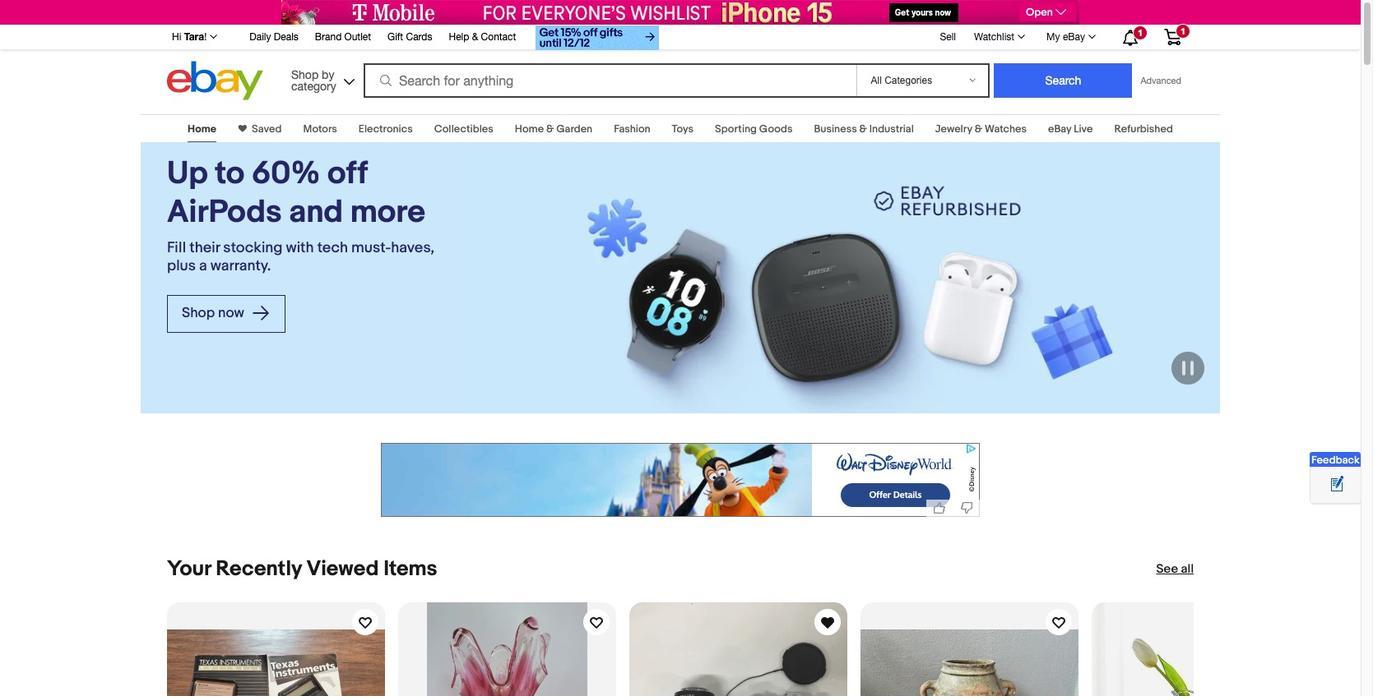 Task type: describe. For each thing, give the bounding box(es) containing it.
airpods
[[167, 193, 282, 232]]

to
[[215, 155, 244, 193]]

my ebay
[[1047, 31, 1085, 43]]

saved link
[[247, 123, 282, 136]]

business
[[814, 123, 857, 136]]

advanced
[[1141, 76, 1182, 86]]

1 link
[[1154, 24, 1191, 49]]

your
[[167, 557, 211, 583]]

account navigation
[[163, 21, 1194, 53]]

items
[[384, 557, 437, 583]]

& for garden
[[546, 123, 554, 136]]

shop now
[[182, 305, 247, 322]]

up to 60% off airpods and more main content
[[0, 104, 1361, 697]]

1 for 1 link
[[1181, 26, 1186, 36]]

& for contact
[[472, 31, 478, 43]]

shop by category button
[[284, 61, 358, 97]]

my
[[1047, 31, 1060, 43]]

home for home & garden
[[515, 123, 544, 136]]

up to 60% off airpods and more fill their stocking with tech must-haves, plus a warranty.
[[167, 155, 435, 275]]

none submit inside shop by category 'banner'
[[994, 63, 1133, 98]]

Search for anything text field
[[366, 65, 854, 96]]

gift
[[388, 31, 403, 43]]

sporting
[[715, 123, 757, 136]]

all
[[1181, 562, 1194, 578]]

by
[[322, 68, 334, 81]]

and
[[289, 193, 343, 232]]

goods
[[759, 123, 793, 136]]

now
[[218, 305, 244, 322]]

my ebay link
[[1038, 27, 1103, 47]]

!
[[204, 31, 207, 43]]

ebay live
[[1048, 123, 1093, 136]]

hi tara !
[[172, 30, 207, 43]]

up to 60% off airpods and more link
[[167, 155, 440, 233]]

your recently viewed items link
[[167, 557, 437, 583]]

viewed
[[307, 557, 379, 583]]

shop for shop by category
[[291, 68, 319, 81]]

category
[[291, 79, 336, 93]]

brand outlet
[[315, 31, 371, 43]]

off
[[327, 155, 368, 193]]

must-
[[351, 239, 391, 257]]

plus
[[167, 257, 196, 275]]

garden
[[556, 123, 593, 136]]

cards
[[406, 31, 432, 43]]

saved
[[252, 123, 282, 136]]

industrial
[[870, 123, 914, 136]]

gift cards link
[[388, 29, 432, 47]]

tara
[[184, 30, 204, 43]]

& for watches
[[975, 123, 983, 136]]

help & contact link
[[449, 29, 516, 47]]

jewelry & watches link
[[935, 123, 1027, 136]]

shop now link
[[167, 295, 285, 333]]

motors link
[[303, 123, 337, 136]]

gift cards
[[388, 31, 432, 43]]

60%
[[252, 155, 320, 193]]

1 button
[[1108, 26, 1151, 49]]

shop by category banner
[[163, 21, 1194, 104]]

sell link
[[933, 31, 964, 42]]

motors
[[303, 123, 337, 136]]

jewelry & watches
[[935, 123, 1027, 136]]

open
[[1026, 6, 1053, 19]]

fashion link
[[614, 123, 651, 136]]

brand outlet link
[[315, 29, 371, 47]]

sporting goods link
[[715, 123, 793, 136]]

electronics link
[[359, 123, 413, 136]]

up
[[167, 155, 208, 193]]

collectibles
[[434, 123, 494, 136]]

see all link
[[1156, 562, 1194, 578]]



Task type: locate. For each thing, give the bounding box(es) containing it.
1 vertical spatial shop
[[182, 305, 215, 322]]

0 horizontal spatial 1
[[1138, 28, 1143, 38]]

watchlist
[[974, 31, 1015, 43]]

home
[[188, 123, 216, 136], [515, 123, 544, 136]]

help
[[449, 31, 469, 43]]

shop inside shop by category
[[291, 68, 319, 81]]

home left garden
[[515, 123, 544, 136]]

shop by category
[[291, 68, 336, 93]]

& right business
[[859, 123, 867, 136]]

1 for 1 dropdown button
[[1138, 28, 1143, 38]]

1 horizontal spatial 1
[[1181, 26, 1186, 36]]

&
[[472, 31, 478, 43], [546, 123, 554, 136], [859, 123, 867, 136], [975, 123, 983, 136]]

& left garden
[[546, 123, 554, 136]]

0 vertical spatial ebay
[[1063, 31, 1085, 43]]

fashion
[[614, 123, 651, 136]]

see all
[[1156, 562, 1194, 578]]

advanced link
[[1133, 64, 1190, 97]]

1 right 1 dropdown button
[[1181, 26, 1186, 36]]

watches
[[985, 123, 1027, 136]]

1 horizontal spatial home
[[515, 123, 544, 136]]

home up up
[[188, 123, 216, 136]]

a
[[199, 257, 207, 275]]

1 inside dropdown button
[[1138, 28, 1143, 38]]

collectibles link
[[434, 123, 494, 136]]

live
[[1074, 123, 1093, 136]]

2 home from the left
[[515, 123, 544, 136]]

1
[[1181, 26, 1186, 36], [1138, 28, 1143, 38]]

& right jewelry
[[975, 123, 983, 136]]

& right help
[[472, 31, 478, 43]]

ebay inside the up to 60% off airpods and more main content
[[1048, 123, 1072, 136]]

& inside account navigation
[[472, 31, 478, 43]]

haves,
[[391, 239, 435, 257]]

shop left by
[[291, 68, 319, 81]]

their
[[189, 239, 220, 257]]

warranty.
[[210, 257, 271, 275]]

sporting goods
[[715, 123, 793, 136]]

with
[[286, 239, 314, 257]]

daily deals link
[[250, 29, 299, 47]]

jewelry
[[935, 123, 972, 136]]

open button
[[1019, 3, 1076, 21]]

shop for shop now
[[182, 305, 215, 322]]

outlet
[[344, 31, 371, 43]]

1 horizontal spatial shop
[[291, 68, 319, 81]]

see
[[1156, 562, 1178, 578]]

advertisement region inside the up to 60% off airpods and more main content
[[381, 444, 980, 518]]

hi
[[172, 31, 181, 43]]

home for home
[[188, 123, 216, 136]]

1 vertical spatial ebay
[[1048, 123, 1072, 136]]

tech
[[317, 239, 348, 257]]

ebay
[[1063, 31, 1085, 43], [1048, 123, 1072, 136]]

1 vertical spatial advertisement region
[[381, 444, 980, 518]]

refurbished link
[[1114, 123, 1173, 136]]

business & industrial
[[814, 123, 914, 136]]

home & garden
[[515, 123, 593, 136]]

contact
[[481, 31, 516, 43]]

toys link
[[672, 123, 694, 136]]

refurbished
[[1114, 123, 1173, 136]]

home & garden link
[[515, 123, 593, 136]]

ebay live link
[[1048, 123, 1093, 136]]

watchlist link
[[965, 27, 1033, 47]]

shop left now
[[182, 305, 215, 322]]

toys
[[672, 123, 694, 136]]

your recently viewed items
[[167, 557, 437, 583]]

0 horizontal spatial home
[[188, 123, 216, 136]]

0 vertical spatial shop
[[291, 68, 319, 81]]

shop
[[291, 68, 319, 81], [182, 305, 215, 322]]

daily
[[250, 31, 271, 43]]

feedback
[[1312, 454, 1360, 467]]

shop inside the up to 60% off airpods and more main content
[[182, 305, 215, 322]]

advertisement region
[[281, 0, 1080, 25], [381, 444, 980, 518]]

business & industrial link
[[814, 123, 914, 136]]

stocking
[[223, 239, 283, 257]]

sell
[[940, 31, 956, 42]]

help & contact
[[449, 31, 516, 43]]

more
[[350, 193, 425, 232]]

1 home from the left
[[188, 123, 216, 136]]

electronics
[[359, 123, 413, 136]]

0 horizontal spatial shop
[[182, 305, 215, 322]]

ebay left live
[[1048, 123, 1072, 136]]

ebay right my
[[1063, 31, 1085, 43]]

fill
[[167, 239, 186, 257]]

daily deals
[[250, 31, 299, 43]]

ebay inside account navigation
[[1063, 31, 1085, 43]]

None submit
[[994, 63, 1133, 98]]

get an extra 15% off image
[[536, 26, 659, 50]]

0 vertical spatial advertisement region
[[281, 0, 1080, 25]]

deals
[[274, 31, 299, 43]]

1 left 1 link
[[1138, 28, 1143, 38]]

& for industrial
[[859, 123, 867, 136]]

recently
[[216, 557, 302, 583]]

brand
[[315, 31, 342, 43]]



Task type: vqa. For each thing, say whether or not it's contained in the screenshot.
the 37901
no



